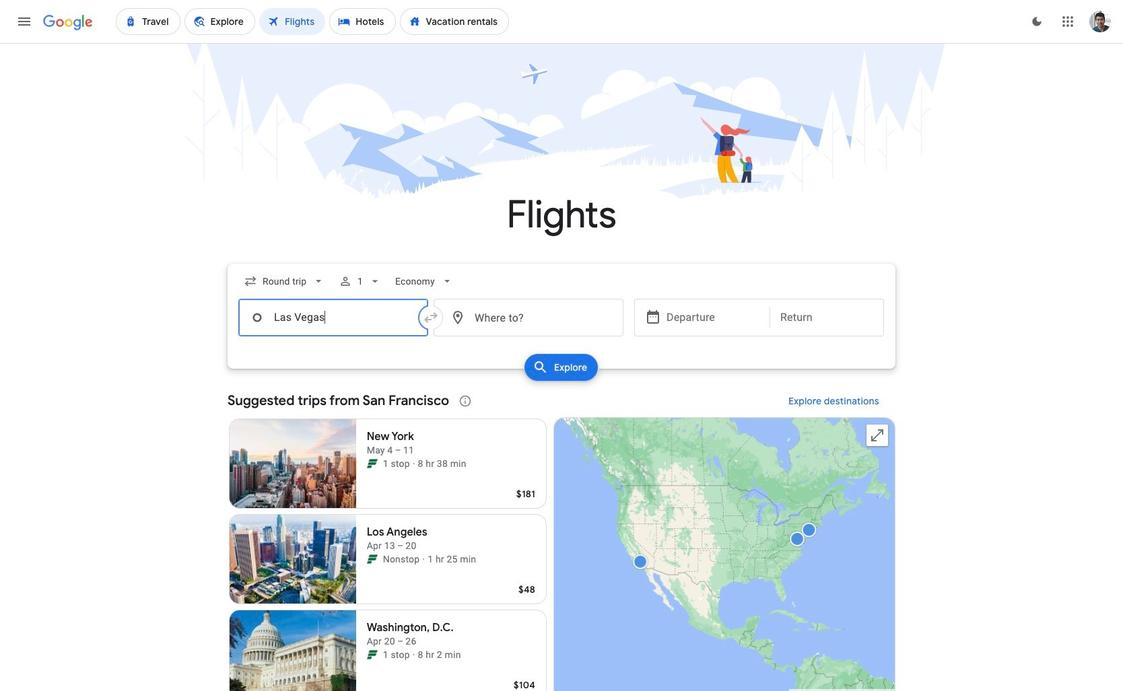Task type: vqa. For each thing, say whether or not it's contained in the screenshot.
THE 104 US DOLLARS text box
yes



Task type: locate. For each thing, give the bounding box(es) containing it.
181 US dollars text field
[[517, 488, 536, 501]]

 image
[[423, 553, 425, 567], [413, 649, 415, 662]]

Departure text field
[[667, 300, 760, 336]]

0 vertical spatial  image
[[423, 553, 425, 567]]

1 horizontal spatial  image
[[423, 553, 425, 567]]

frontier image
[[367, 554, 378, 565], [367, 650, 378, 661]]

0 horizontal spatial  image
[[413, 649, 415, 662]]

None field
[[238, 269, 331, 294], [390, 269, 459, 294], [238, 269, 331, 294], [390, 269, 459, 294]]

104 US dollars text field
[[514, 680, 536, 692]]

0 vertical spatial frontier image
[[367, 554, 378, 565]]

1 frontier image from the top
[[367, 554, 378, 565]]

frontier image for 48 us dollars text box  icon
[[367, 554, 378, 565]]

 image inside suggested trips from san francisco region
[[413, 457, 415, 471]]

1 vertical spatial  image
[[413, 649, 415, 662]]

1 vertical spatial frontier image
[[367, 650, 378, 661]]

2 frontier image from the top
[[367, 650, 378, 661]]

 image
[[413, 457, 415, 471]]



Task type: describe. For each thing, give the bounding box(es) containing it.
change appearance image
[[1021, 5, 1054, 38]]

main menu image
[[16, 13, 32, 30]]

suggested trips from san francisco region
[[228, 385, 896, 692]]

 image for 48 us dollars text box
[[423, 553, 425, 567]]

Return text field
[[781, 300, 874, 336]]

Where from? text field
[[238, 299, 428, 337]]

Where to?  text field
[[434, 299, 624, 337]]

frontier image
[[367, 459, 378, 470]]

 image for 104 us dollars text box
[[413, 649, 415, 662]]

Flight search field
[[217, 264, 907, 385]]

48 US dollars text field
[[519, 584, 536, 596]]

frontier image for 104 us dollars text box's  icon
[[367, 650, 378, 661]]



